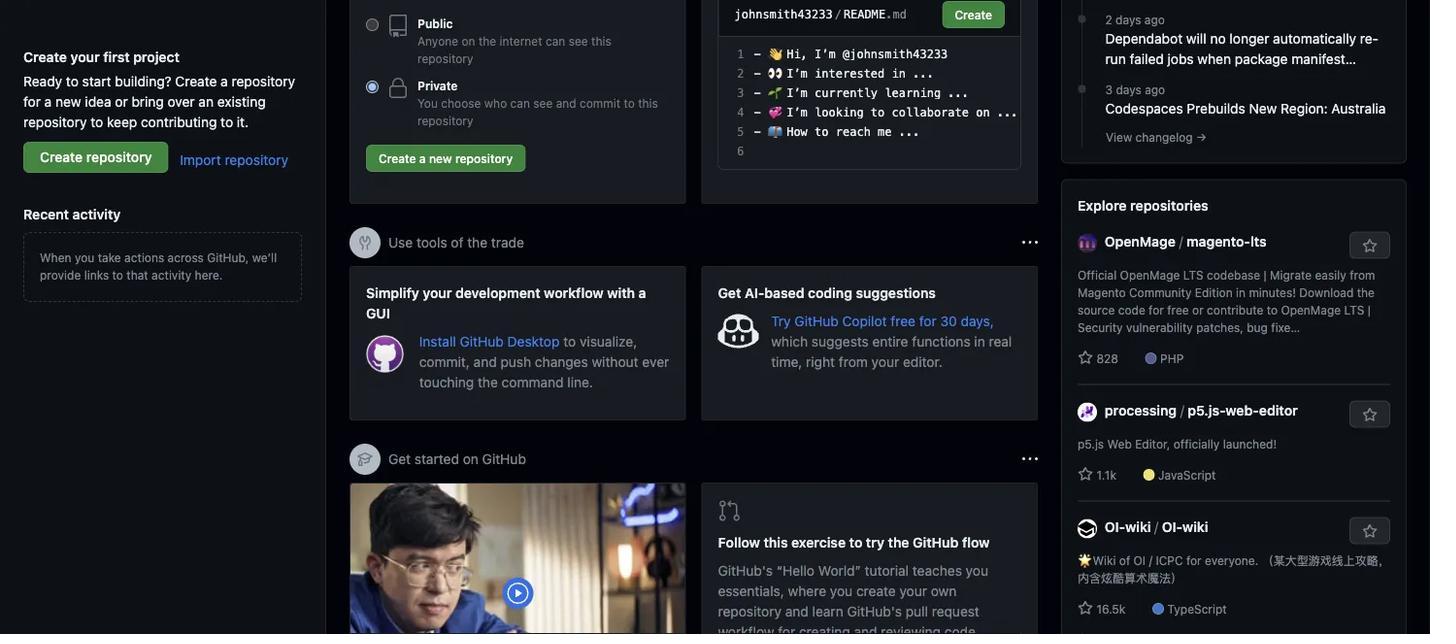 Task type: locate. For each thing, give the bounding box(es) containing it.
wiki up icpc
[[1183, 519, 1209, 535]]

1 - from the top
[[754, 48, 761, 61]]

in down days,
[[975, 333, 986, 349]]

github
[[795, 313, 839, 329], [460, 333, 504, 349], [482, 451, 526, 467], [913, 535, 959, 551]]

your down entire
[[872, 354, 900, 370]]

repository inside private you choose who can see and commit to this repository
[[418, 114, 473, 127]]

of left oi
[[1120, 554, 1131, 568]]

ago inside 3 days ago codespaces prebuilds new region: australia
[[1145, 83, 1166, 97]]

magento
[[1078, 286, 1126, 300]]

star this repository image
[[1363, 239, 1378, 254], [1363, 408, 1378, 423]]

0 vertical spatial star this repository image
[[1363, 239, 1378, 254]]

1 vertical spatial on
[[976, 106, 990, 119]]

the down install github desktop on the left of page
[[478, 374, 498, 390]]

oi- up icpc
[[1162, 519, 1183, 535]]

and down install github desktop link
[[474, 354, 497, 370]]

0 horizontal spatial of
[[451, 235, 464, 251]]

or up keep in the left of the page
[[115, 93, 128, 109]]

editor,
[[1136, 438, 1171, 451]]

1 horizontal spatial get
[[718, 285, 742, 301]]

3 up 4
[[738, 86, 745, 100]]

0 horizontal spatial |
[[1264, 269, 1267, 282]]

1 horizontal spatial lts
[[1345, 304, 1365, 317]]

create up ready
[[23, 49, 67, 65]]

1 horizontal spatial from
[[1350, 269, 1376, 282]]

1 star this repository image from the top
[[1363, 239, 1378, 254]]

can right internet
[[546, 34, 566, 48]]

codebase
[[1207, 269, 1261, 282]]

create for create a new repository
[[379, 152, 416, 165]]

star this repository image for openmage / magento-lts
[[1363, 239, 1378, 254]]

0 vertical spatial lts
[[1184, 269, 1204, 282]]

openmage down "download"
[[1282, 304, 1342, 317]]

（某大型游戏线上攻略，
[[1262, 554, 1391, 568]]

see
[[569, 34, 588, 48], [534, 96, 553, 110]]

your inside try github copilot free for 30 days, which suggests entire functions in real time, right from your editor.
[[872, 354, 900, 370]]

in for real
[[975, 333, 986, 349]]

time,
[[771, 354, 803, 370]]

1 - 👋 hi, i'm @johnsmith43233 2 - 👀 i'm interested in ... 3 - 🌱 i'm currently learning ... 4 - 💞️ i'm looking to collaborate on ... 5 - 📫 how to reach me ... 6
[[738, 48, 1019, 158]]

0 vertical spatial get
[[718, 285, 742, 301]]

region:
[[1281, 101, 1328, 117]]

- left 💞️
[[754, 106, 761, 119]]

ago
[[1145, 13, 1166, 27], [1145, 83, 1166, 97]]

a inside button
[[419, 152, 426, 165]]

1 horizontal spatial workflow
[[718, 624, 775, 634]]

without
[[592, 354, 639, 370]]

changes up line.
[[535, 354, 588, 370]]

2 star image from the top
[[1078, 601, 1094, 616]]

1 vertical spatial |
[[1368, 304, 1371, 317]]

you
[[75, 251, 94, 264], [966, 563, 989, 579], [830, 583, 853, 599]]

github down get ai-based coding suggestions
[[795, 313, 839, 329]]

workflow inside simplify your development workflow with a gui
[[544, 285, 604, 301]]

typescript
[[1168, 603, 1227, 616]]

see right who
[[534, 96, 553, 110]]

lts up edition at the top right of the page
[[1184, 269, 1204, 282]]

get left the ai-
[[718, 285, 742, 301]]

suggests
[[812, 333, 869, 349]]

days up the dependabot
[[1116, 13, 1142, 27]]

- left 👋
[[754, 48, 761, 61]]

1 vertical spatial in
[[1237, 286, 1246, 300]]

1 horizontal spatial 3
[[1106, 83, 1113, 97]]

workflow left with at the left
[[544, 285, 604, 301]]

repository down essentials,
[[718, 604, 782, 620]]

1 vertical spatial workflow
[[718, 624, 775, 634]]

repository down anyone
[[418, 51, 473, 65]]

ago up the dependabot
[[1145, 13, 1166, 27]]

1 horizontal spatial this
[[638, 96, 658, 110]]

what is github? element
[[350, 483, 686, 634]]

🌟
[[1078, 554, 1090, 568]]

to inside to visualize, commit, and push changes without ever touching the command line.
[[564, 333, 576, 349]]

1 vertical spatial activity
[[152, 268, 192, 282]]

days inside 2 days ago dependabot will no longer automatically re- run failed jobs when package manifest changes
[[1116, 13, 1142, 27]]

lts
[[1251, 234, 1267, 250]]

/ left readme
[[835, 8, 842, 21]]

repository inside 'public anyone on the internet can see this repository'
[[418, 51, 473, 65]]

workflow down essentials,
[[718, 624, 775, 634]]

/ left "p5.js-"
[[1181, 403, 1185, 419]]

0 horizontal spatial lts
[[1184, 269, 1204, 282]]

dependabot
[[1106, 31, 1183, 47]]

github's down create
[[848, 604, 902, 620]]

repositories
[[1131, 198, 1209, 214]]

1 horizontal spatial wiki
[[1183, 519, 1209, 535]]

1 horizontal spatial free
[[1168, 304, 1190, 317]]

for right icpc
[[1187, 554, 1202, 568]]

2 star this repository image from the top
[[1363, 408, 1378, 423]]

from
[[1350, 269, 1376, 282], [839, 354, 868, 370]]

0 vertical spatial of
[[451, 235, 464, 251]]

launched!
[[1224, 438, 1277, 451]]

fixe…
[[1272, 321, 1301, 335]]

of
[[451, 235, 464, 251], [1120, 554, 1131, 568]]

/ left magento- at the right of the page
[[1180, 234, 1184, 250]]

i'm up how
[[787, 106, 808, 119]]

lts
[[1184, 269, 1204, 282], [1345, 304, 1365, 317]]

on right started
[[463, 451, 479, 467]]

a inside simplify your development workflow with a gui
[[639, 285, 646, 301]]

star image for openmage
[[1078, 350, 1094, 366]]

ever
[[642, 354, 670, 370]]

oi- right @oi-wiki profile image
[[1105, 519, 1126, 535]]

create up 'recent activity'
[[40, 149, 83, 165]]

github's up essentials,
[[718, 563, 773, 579]]

your
[[70, 49, 100, 65], [423, 285, 452, 301], [872, 354, 900, 370], [900, 583, 928, 599]]

0 vertical spatial star image
[[1078, 350, 1094, 366]]

1 horizontal spatial you
[[830, 583, 853, 599]]

1 vertical spatial star this repository image
[[1363, 408, 1378, 423]]

to visualize, commit, and push changes without ever touching the command line.
[[419, 333, 670, 390]]

hi,
[[787, 48, 808, 61]]

wiki up oi
[[1126, 519, 1152, 535]]

the left internet
[[479, 34, 497, 48]]

1 vertical spatial this
[[638, 96, 658, 110]]

see right internet
[[569, 34, 588, 48]]

the inside the official openmage lts codebase | migrate easily from magento community edition in minutes! download the source code for free or contribute to openmage lts | security vulnerability patches, bug fixe…
[[1358, 286, 1375, 300]]

0 horizontal spatial 3
[[738, 86, 745, 100]]

reach
[[836, 125, 871, 139]]

you down flow
[[966, 563, 989, 579]]

github up push
[[460, 333, 504, 349]]

on inside '1 - 👋 hi, i'm @johnsmith43233 2 - 👀 i'm interested in ... 3 - 🌱 i'm currently learning ... 4 - 💞️ i'm looking to collaborate on ... 5 - 📫 how to reach me ... 6'
[[976, 106, 990, 119]]

0 vertical spatial or
[[115, 93, 128, 109]]

0 vertical spatial changes
[[1106, 71, 1159, 88]]

1 days from the top
[[1116, 13, 1142, 27]]

0 vertical spatial ago
[[1145, 13, 1166, 27]]

2 vertical spatial this
[[764, 535, 788, 551]]

1 horizontal spatial |
[[1368, 304, 1371, 317]]

1 horizontal spatial github's
[[848, 604, 902, 620]]

new
[[55, 93, 81, 109], [429, 152, 452, 165]]

changes inside to visualize, commit, and push changes without ever touching the command line.
[[535, 354, 588, 370]]

0 vertical spatial in
[[892, 67, 906, 81]]

new left idea
[[55, 93, 81, 109]]

1 vertical spatial or
[[1193, 304, 1204, 317]]

star image
[[1078, 467, 1094, 482]]

1 vertical spatial star image
[[1078, 601, 1094, 616]]

2 dot fill image from the top
[[1075, 81, 1090, 97]]

download
[[1300, 286, 1354, 300]]

0 vertical spatial this
[[592, 34, 612, 48]]

on right anyone
[[462, 34, 476, 48]]

0 horizontal spatial get
[[389, 451, 411, 467]]

1 vertical spatial from
[[839, 354, 868, 370]]

0 horizontal spatial see
[[534, 96, 553, 110]]

to inside when you take actions across github, we'll provide links to that activity here.
[[112, 268, 123, 282]]

0 vertical spatial you
[[75, 251, 94, 264]]

ago for dependabot
[[1145, 13, 1166, 27]]

repository
[[418, 51, 473, 65], [232, 73, 295, 89], [23, 114, 87, 130], [418, 114, 473, 127], [86, 149, 152, 165], [456, 152, 513, 165], [225, 152, 288, 168], [718, 604, 782, 620]]

get for get ai-based coding suggestions
[[718, 285, 742, 301]]

1 vertical spatial you
[[966, 563, 989, 579]]

code.
[[945, 624, 980, 634]]

who
[[484, 96, 507, 110]]

1 horizontal spatial 2
[[1106, 13, 1113, 27]]

activity down across
[[152, 268, 192, 282]]

... right collaborate
[[997, 106, 1019, 119]]

ago for codespaces
[[1145, 83, 1166, 97]]

0 horizontal spatial or
[[115, 93, 128, 109]]

your inside github's "hello world" tutorial teaches you essentials, where you create your own repository and learn github's pull request workflow for creating and reviewing code.
[[900, 583, 928, 599]]

to left 'try'
[[850, 535, 863, 551]]

patches,
[[1197, 321, 1244, 335]]

minutes!
[[1250, 286, 1297, 300]]

1 horizontal spatial see
[[569, 34, 588, 48]]

why am i seeing this? image
[[1023, 235, 1038, 251]]

can right who
[[511, 96, 530, 110]]

ai-
[[745, 285, 765, 301]]

0 horizontal spatial can
[[511, 96, 530, 110]]

in up contribute
[[1237, 286, 1246, 300]]

2 vertical spatial openmage
[[1282, 304, 1342, 317]]

jobs
[[1168, 51, 1194, 67]]

a up existing
[[221, 73, 228, 89]]

/ for processing
[[1181, 403, 1185, 419]]

0 horizontal spatial workflow
[[544, 285, 604, 301]]

your up start
[[70, 49, 100, 65]]

the right 'try'
[[888, 535, 910, 551]]

1 star image from the top
[[1078, 350, 1094, 366]]

on inside 'public anyone on the internet can see this repository'
[[462, 34, 476, 48]]

0 vertical spatial from
[[1350, 269, 1376, 282]]

0 horizontal spatial free
[[891, 313, 916, 329]]

0 vertical spatial on
[[462, 34, 476, 48]]

🌱
[[768, 86, 780, 100]]

star image down 🌟
[[1078, 601, 1094, 616]]

i'm
[[815, 48, 836, 61], [787, 67, 808, 81], [787, 86, 808, 100], [787, 106, 808, 119]]

0 vertical spatial github's
[[718, 563, 773, 579]]

and left commit in the left of the page
[[556, 96, 577, 110]]

i'm down hi,
[[787, 67, 808, 81]]

we'll
[[252, 251, 277, 264]]

your right simplify
[[423, 285, 452, 301]]

0 vertical spatial |
[[1264, 269, 1267, 282]]

keep
[[107, 114, 137, 130]]

github desktop image
[[366, 335, 404, 373]]

repository up existing
[[232, 73, 295, 89]]

2 vertical spatial you
[[830, 583, 853, 599]]

editor.
[[903, 354, 943, 370]]

easily
[[1316, 269, 1347, 282]]

0 vertical spatial 2
[[1106, 13, 1113, 27]]

touching
[[419, 374, 474, 390]]

to down minutes!
[[1267, 304, 1278, 317]]

0 horizontal spatial you
[[75, 251, 94, 264]]

of right tools
[[451, 235, 464, 251]]

prebuilds
[[1187, 101, 1246, 117]]

which
[[771, 333, 808, 349]]

0 horizontal spatial wiki
[[1126, 519, 1152, 535]]

for inside create your first project ready to start building? create a repository for a new idea or bring over an existing repository to keep contributing to it.
[[23, 93, 41, 109]]

2 horizontal spatial you
[[966, 563, 989, 579]]

and down create
[[854, 624, 878, 634]]

lts down "download"
[[1345, 304, 1365, 317]]

web
[[1108, 438, 1132, 451]]

new inside create a new repository button
[[429, 152, 452, 165]]

the inside to visualize, commit, and push changes without ever touching the command line.
[[478, 374, 498, 390]]

days inside 3 days ago codespaces prebuilds new region: australia
[[1116, 83, 1142, 97]]

0 horizontal spatial new
[[55, 93, 81, 109]]

from inside try github copilot free for 30 days, which suggests entire functions in real time, right from your editor.
[[839, 354, 868, 370]]

None radio
[[366, 81, 379, 93]]

lock image
[[387, 77, 410, 100]]

activity up the take
[[72, 206, 121, 222]]

explore repositories
[[1078, 198, 1209, 214]]

and inside private you choose who can see and commit to this repository
[[556, 96, 577, 110]]

new down you
[[429, 152, 452, 165]]

star this repository image for processing / p5.js-web-editor
[[1363, 408, 1378, 423]]

import repository link
[[180, 152, 288, 168]]

1 vertical spatial ago
[[1145, 83, 1166, 97]]

php
[[1161, 352, 1184, 366]]

3 inside 3 days ago codespaces prebuilds new region: australia
[[1106, 83, 1113, 97]]

get
[[718, 285, 742, 301], [389, 451, 411, 467]]

line.
[[568, 374, 593, 390]]

a down you
[[419, 152, 426, 165]]

see inside private you choose who can see and commit to this repository
[[534, 96, 553, 110]]

this up commit in the left of the page
[[592, 34, 612, 48]]

actions
[[124, 251, 164, 264]]

2 days from the top
[[1116, 83, 1142, 97]]

learn
[[813, 604, 844, 620]]

0 vertical spatial activity
[[72, 206, 121, 222]]

simplify your development workflow with a gui element
[[350, 266, 686, 421]]

the inside 'public anyone on the internet can see this repository'
[[479, 34, 497, 48]]

github up "teaches"
[[913, 535, 959, 551]]

days for dependabot
[[1116, 13, 1142, 27]]

collaborate
[[892, 106, 969, 119]]

1 vertical spatial changes
[[535, 354, 588, 370]]

1 horizontal spatial new
[[429, 152, 452, 165]]

simplify your development workflow with a gui
[[366, 285, 646, 321]]

0 horizontal spatial oi-
[[1105, 519, 1126, 535]]

1 horizontal spatial or
[[1193, 304, 1204, 317]]

2 horizontal spatial this
[[764, 535, 788, 551]]

star image down security
[[1078, 350, 1094, 366]]

0 vertical spatial dot fill image
[[1075, 11, 1090, 27]]

2 vertical spatial in
[[975, 333, 986, 349]]

1 horizontal spatial can
[[546, 34, 566, 48]]

reviewing
[[881, 624, 941, 634]]

for up vulnerability
[[1149, 304, 1164, 317]]

0 vertical spatial new
[[55, 93, 81, 109]]

1 horizontal spatial of
[[1120, 554, 1131, 568]]

from inside the official openmage lts codebase | migrate easily from magento community edition in minutes! download the source code for free or contribute to openmage lts | security vulnerability patches, bug fixe…
[[1350, 269, 1376, 282]]

the right "download"
[[1358, 286, 1375, 300]]

1 vertical spatial can
[[511, 96, 530, 110]]

0 horizontal spatial this
[[592, 34, 612, 48]]

workflow inside github's "hello world" tutorial teaches you essentials, where you create your own repository and learn github's pull request workflow for creating and reviewing code.
[[718, 624, 775, 634]]

it.
[[237, 114, 249, 130]]

you inside when you take actions across github, we'll provide links to that activity here.
[[75, 251, 94, 264]]

1 horizontal spatial in
[[975, 333, 986, 349]]

in inside the official openmage lts codebase | migrate easily from magento community edition in minutes! download the source code for free or contribute to openmage lts | security vulnerability patches, bug fixe…
[[1237, 286, 1246, 300]]

this right commit in the left of the page
[[638, 96, 658, 110]]

creating
[[799, 624, 851, 634]]

2 down 1
[[738, 67, 745, 81]]

0 horizontal spatial 2
[[738, 67, 745, 81]]

- left 📫
[[754, 125, 761, 139]]

3 down run
[[1106, 83, 1113, 97]]

to inside private you choose who can see and commit to this repository
[[624, 96, 635, 110]]

can inside private you choose who can see and commit to this repository
[[511, 96, 530, 110]]

none radio inside 'create a new repository' element
[[366, 18, 379, 31]]

/ for johnsmith43233
[[835, 8, 842, 21]]

this inside try the github flow element
[[764, 535, 788, 551]]

for inside the official openmage lts codebase | migrate easily from magento community edition in minutes! download the source code for free or contribute to openmage lts | security vulnerability patches, bug fixe…
[[1149, 304, 1164, 317]]

for left 'creating'
[[778, 624, 796, 634]]

free down the community
[[1168, 304, 1190, 317]]

0 horizontal spatial in
[[892, 67, 906, 81]]

1 horizontal spatial oi-
[[1162, 519, 1183, 535]]

of for oi
[[1120, 554, 1131, 568]]

→
[[1197, 131, 1207, 144]]

in for ...
[[892, 67, 906, 81]]

0 horizontal spatial activity
[[72, 206, 121, 222]]

2
[[1106, 13, 1113, 27], [738, 67, 745, 81]]

0 horizontal spatial from
[[839, 354, 868, 370]]

5 - from the top
[[754, 125, 761, 139]]

view changelog →
[[1106, 131, 1207, 144]]

1 vertical spatial of
[[1120, 554, 1131, 568]]

to right desktop
[[564, 333, 576, 349]]

existing
[[217, 93, 266, 109]]

play image
[[506, 582, 530, 605]]

star image
[[1078, 350, 1094, 366], [1078, 601, 1094, 616]]

- left 👀
[[754, 67, 761, 81]]

learning
[[885, 86, 941, 100]]

from right easily
[[1350, 269, 1376, 282]]

in inside '1 - 👋 hi, i'm @johnsmith43233 2 - 👀 i'm interested in ... 3 - 🌱 i'm currently learning ... 4 - 💞️ i'm looking to collaborate on ... 5 - 📫 how to reach me ... 6'
[[892, 67, 906, 81]]

1 vertical spatial 2
[[738, 67, 745, 81]]

officially
[[1174, 438, 1220, 451]]

0 vertical spatial openmage
[[1105, 234, 1176, 250]]

1 vertical spatial days
[[1116, 83, 1142, 97]]

1 horizontal spatial changes
[[1106, 71, 1159, 88]]

0 vertical spatial see
[[569, 34, 588, 48]]

0 horizontal spatial changes
[[535, 354, 588, 370]]

new inside create your first project ready to start building? create a repository for a new idea or bring over an existing repository to keep contributing to it.
[[55, 93, 81, 109]]

create inside create a new repository button
[[379, 152, 416, 165]]

None submit
[[943, 1, 1005, 28]]

from down suggests
[[839, 354, 868, 370]]

workflow
[[544, 285, 604, 301], [718, 624, 775, 634]]

create up an
[[175, 73, 217, 89]]

follow this exercise to try the github flow
[[718, 535, 990, 551]]

use
[[389, 235, 413, 251]]

None radio
[[366, 18, 379, 31]]

visualize,
[[580, 333, 637, 349]]

get for get started on github
[[389, 451, 411, 467]]

dot fill image for dependabot will no longer automatically re- run failed jobs when package manifest changes
[[1075, 11, 1090, 27]]

request
[[932, 604, 980, 620]]

and down where
[[786, 604, 809, 620]]

in down @johnsmith43233
[[892, 67, 906, 81]]

in inside try github copilot free for 30 days, which suggests entire functions in real time, right from your editor.
[[975, 333, 986, 349]]

828
[[1094, 352, 1119, 366]]

1 dot fill image from the top
[[1075, 11, 1090, 27]]

ago up codespaces
[[1145, 83, 1166, 97]]

github right started
[[482, 451, 526, 467]]

create repository link
[[23, 142, 169, 173]]

|
[[1264, 269, 1267, 282], [1368, 304, 1371, 317]]

in
[[892, 67, 906, 81], [1237, 286, 1246, 300], [975, 333, 986, 349]]

0 vertical spatial workflow
[[544, 285, 604, 301]]

github inside try github copilot free for 30 days, which suggests entire functions in real time, right from your editor.
[[795, 313, 839, 329]]

days for codespaces
[[1116, 83, 1142, 97]]

to down idea
[[91, 114, 103, 130]]

3 inside '1 - 👋 hi, i'm @johnsmith43233 2 - 👀 i'm interested in ... 3 - 🌱 i'm currently learning ... 4 - 💞️ i'm looking to collaborate on ... 5 - 📫 how to reach me ... 6'
[[738, 86, 745, 100]]

2 wiki from the left
[[1183, 519, 1209, 535]]

2 horizontal spatial in
[[1237, 286, 1246, 300]]

2 vertical spatial on
[[463, 451, 479, 467]]

star image for oi-
[[1078, 601, 1094, 616]]

your up pull on the bottom right of page
[[900, 583, 928, 599]]

/ right oi
[[1150, 554, 1153, 568]]

dot fill image
[[1075, 11, 1090, 27], [1075, 81, 1090, 97]]

get ai-based coding suggestions element
[[702, 266, 1038, 421]]

of inside 🌟 wiki of oi / icpc for everyone. （某大型游戏线上攻略， 内含炫酷算术魔法）
[[1120, 554, 1131, 568]]

openmage up the community
[[1121, 269, 1180, 282]]

ago inside 2 days ago dependabot will no longer automatically re- run failed jobs when package manifest changes
[[1145, 13, 1166, 27]]

days up codespaces
[[1116, 83, 1142, 97]]

code
[[1119, 304, 1146, 317]]

1 wiki from the left
[[1126, 519, 1152, 535]]

0 vertical spatial days
[[1116, 13, 1142, 27]]

3
[[1106, 83, 1113, 97], [738, 86, 745, 100]]

a right with at the left
[[639, 285, 646, 301]]

1 vertical spatial get
[[389, 451, 411, 467]]

based
[[765, 285, 805, 301]]

1 horizontal spatial activity
[[152, 268, 192, 282]]

days,
[[961, 313, 994, 329]]

create inside "create repository" link
[[40, 149, 83, 165]]

provide
[[40, 268, 81, 282]]

0 vertical spatial can
[[546, 34, 566, 48]]

pull
[[906, 604, 929, 620]]

repository down choose
[[418, 114, 473, 127]]

this inside 'public anyone on the internet can see this repository'
[[592, 34, 612, 48]]

1 vertical spatial dot fill image
[[1075, 81, 1090, 97]]

1 vertical spatial new
[[429, 152, 452, 165]]

1 vertical spatial see
[[534, 96, 553, 110]]

contributing
[[141, 114, 217, 130]]

👋
[[768, 48, 780, 61]]

changes down the failed
[[1106, 71, 1159, 88]]



Task type: vqa. For each thing, say whether or not it's contained in the screenshot.


Task type: describe. For each thing, give the bounding box(es) containing it.
4
[[738, 106, 745, 119]]

create for create repository
[[40, 149, 83, 165]]

3 - from the top
[[754, 86, 761, 100]]

a down ready
[[44, 93, 52, 109]]

trade
[[491, 235, 524, 251]]

first
[[103, 49, 130, 65]]

to up me
[[871, 106, 885, 119]]

javascript
[[1159, 469, 1217, 482]]

functions
[[912, 333, 971, 349]]

p5.js
[[1078, 438, 1105, 451]]

... up collaborate
[[948, 86, 969, 100]]

📫
[[768, 125, 780, 139]]

16.5k
[[1094, 603, 1126, 616]]

create a new repository element
[[366, 0, 670, 180]]

2 inside 2 days ago dependabot will no longer automatically re- run failed jobs when package manifest changes
[[1106, 13, 1113, 27]]

create a new repository button
[[366, 145, 526, 172]]

i'm right 🌱
[[787, 86, 808, 100]]

use tools of the trade
[[389, 235, 524, 251]]

free inside try github copilot free for 30 days, which suggests entire functions in real time, right from your editor.
[[891, 313, 916, 329]]

suggestions
[[856, 285, 936, 301]]

internet
[[500, 34, 543, 48]]

github's "hello world" tutorial teaches you essentials, where you create your own repository and learn github's pull request workflow for creating and reviewing code.
[[718, 563, 989, 634]]

bug
[[1247, 321, 1269, 335]]

1 vertical spatial openmage
[[1121, 269, 1180, 282]]

free inside the official openmage lts codebase | migrate easily from magento community edition in minutes! download the source code for free or contribute to openmage lts | security vulnerability patches, bug fixe…
[[1168, 304, 1190, 317]]

why am i seeing this? image
[[1023, 452, 1038, 467]]

private
[[418, 79, 458, 92]]

on for the
[[462, 34, 476, 48]]

repository down ready
[[23, 114, 87, 130]]

magento-
[[1187, 234, 1251, 250]]

johnsmith43233
[[735, 8, 833, 21]]

currently
[[815, 86, 878, 100]]

run
[[1106, 51, 1126, 67]]

repo image
[[387, 15, 410, 38]]

web-
[[1226, 403, 1260, 419]]

@openmage profile image
[[1078, 234, 1098, 253]]

commit
[[580, 96, 621, 110]]

try
[[771, 313, 791, 329]]

none radio inside 'create a new repository' element
[[366, 81, 379, 93]]

git pull request image
[[718, 499, 742, 523]]

changes inside 2 days ago dependabot will no longer automatically re- run failed jobs when package manifest changes
[[1106, 71, 1159, 88]]

links
[[84, 268, 109, 282]]

2 oi- from the left
[[1162, 519, 1183, 535]]

explore repositories navigation
[[1062, 179, 1407, 634]]

copilot
[[843, 313, 887, 329]]

try the github flow element
[[702, 483, 1038, 634]]

i'm right hi,
[[815, 48, 836, 61]]

for inside github's "hello world" tutorial teaches you essentials, where you create your own repository and learn github's pull request workflow for creating and reviewing code.
[[778, 624, 796, 634]]

oi-wiki / oi-wiki
[[1105, 519, 1209, 535]]

readme
[[844, 8, 886, 21]]

star this repository image
[[1363, 524, 1378, 540]]

repository down keep in the left of the page
[[86, 149, 152, 165]]

try github copilot free for 30 days, link
[[771, 313, 994, 329]]

import
[[180, 152, 221, 168]]

dot fill image for codespaces prebuilds new region: australia
[[1075, 81, 1090, 97]]

0 horizontal spatial github's
[[718, 563, 773, 579]]

tutorial
[[865, 563, 909, 579]]

1 vertical spatial github's
[[848, 604, 902, 620]]

activity inside when you take actions across github, we'll provide links to that activity here.
[[152, 268, 192, 282]]

exercise
[[792, 535, 846, 551]]

to inside try the github flow element
[[850, 535, 863, 551]]

codespaces prebuilds new region: australia link
[[1106, 99, 1391, 119]]

explore
[[1078, 198, 1127, 214]]

essentials,
[[718, 583, 785, 599]]

commit,
[[419, 354, 470, 370]]

public
[[418, 17, 453, 30]]

your inside simplify your development workflow with a gui
[[423, 285, 452, 301]]

what is github? image
[[351, 484, 685, 634]]

github,
[[207, 251, 249, 264]]

for inside 🌟 wiki of oi / icpc for everyone. （某大型游戏线上攻略， 内含炫酷算术魔法）
[[1187, 554, 1202, 568]]

can inside 'public anyone on the internet can see this repository'
[[546, 34, 566, 48]]

1 vertical spatial lts
[[1345, 304, 1365, 317]]

and inside to visualize, commit, and push changes without ever touching the command line.
[[474, 354, 497, 370]]

on for github
[[463, 451, 479, 467]]

tools
[[417, 235, 447, 251]]

across
[[168, 251, 204, 264]]

choose
[[441, 96, 481, 110]]

or inside the official openmage lts codebase | migrate easily from magento community edition in minutes! download the source code for free or contribute to openmage lts | security vulnerability patches, bug fixe…
[[1193, 304, 1204, 317]]

/ inside 🌟 wiki of oi / icpc for everyone. （某大型游戏线上攻略， 内含炫酷算术魔法）
[[1150, 554, 1153, 568]]

p5.js-
[[1188, 403, 1226, 419]]

your inside create your first project ready to start building? create a repository for a new idea or bring over an existing repository to keep contributing to it.
[[70, 49, 100, 65]]

to inside the official openmage lts codebase | migrate easily from magento community edition in minutes! download the source code for free or contribute to openmage lts | security vulnerability patches, bug fixe…
[[1267, 304, 1278, 317]]

entire
[[873, 333, 909, 349]]

processing
[[1105, 403, 1177, 419]]

install github desktop link
[[419, 333, 564, 349]]

👀
[[768, 67, 780, 81]]

view changelog → link
[[1106, 131, 1207, 144]]

repository down it. on the left top of page
[[225, 152, 288, 168]]

when you take actions across github, we'll provide links to that activity here.
[[40, 251, 277, 282]]

here.
[[195, 268, 223, 282]]

try github copilot free for 30 days, which suggests entire functions in real time, right from your editor.
[[771, 313, 1012, 370]]

with
[[607, 285, 635, 301]]

... right me
[[899, 125, 920, 139]]

simplify
[[366, 285, 419, 301]]

looking
[[815, 106, 864, 119]]

the left trade
[[467, 235, 488, 251]]

install
[[419, 333, 456, 349]]

1 oi- from the left
[[1105, 519, 1126, 535]]

repository inside github's "hello world" tutorial teaches you essentials, where you create your own repository and learn github's pull request workflow for creating and reviewing code.
[[718, 604, 782, 620]]

idea
[[85, 93, 111, 109]]

repository inside button
[[456, 152, 513, 165]]

no
[[1211, 31, 1226, 47]]

everyone.
[[1205, 554, 1259, 568]]

💞️
[[768, 106, 780, 119]]

manifest
[[1292, 51, 1346, 67]]

bring
[[132, 93, 164, 109]]

re-
[[1361, 31, 1379, 47]]

@oi-wiki profile image
[[1078, 519, 1098, 539]]

2 - from the top
[[754, 67, 761, 81]]

follow
[[718, 535, 760, 551]]

4 - from the top
[[754, 106, 761, 119]]

/ for openmage
[[1180, 234, 1184, 250]]

/ up icpc
[[1155, 519, 1159, 535]]

ready
[[23, 73, 62, 89]]

private you choose who can see and commit to this repository
[[418, 79, 658, 127]]

an
[[199, 93, 214, 109]]

to right how
[[815, 125, 829, 139]]

flow
[[963, 535, 990, 551]]

will
[[1187, 31, 1207, 47]]

of for the
[[451, 235, 464, 251]]

this inside private you choose who can see and commit to this repository
[[638, 96, 658, 110]]

@processing profile image
[[1078, 403, 1098, 422]]

wiki
[[1093, 554, 1116, 568]]

started
[[415, 451, 459, 467]]

recent
[[23, 206, 69, 222]]

mortar board image
[[357, 452, 373, 467]]

2 days ago dependabot will no longer automatically re- run failed jobs when package manifest changes
[[1106, 13, 1379, 88]]

package
[[1235, 51, 1289, 67]]

official openmage lts codebase | migrate easily from magento community edition in minutes! download the source code for free or contribute to openmage lts | security vulnerability patches, bug fixe…
[[1078, 269, 1376, 335]]

command
[[502, 374, 564, 390]]

over
[[168, 93, 195, 109]]

longer
[[1230, 31, 1270, 47]]

to left it. on the left top of page
[[221, 114, 233, 130]]

or inside create your first project ready to start building? create a repository for a new idea or bring over an existing repository to keep contributing to it.
[[115, 93, 128, 109]]

for inside try github copilot free for 30 days, which suggests entire functions in real time, right from your editor.
[[920, 313, 937, 329]]

when
[[40, 251, 71, 264]]

github inside 'simplify your development workflow with a gui' element
[[460, 333, 504, 349]]

openmage / magento-lts
[[1105, 234, 1267, 250]]

create for create your first project ready to start building? create a repository for a new idea or bring over an existing repository to keep contributing to it.
[[23, 49, 67, 65]]

2 inside '1 - 👋 hi, i'm @johnsmith43233 2 - 👀 i'm interested in ... 3 - 🌱 i'm currently learning ... 4 - 💞️ i'm looking to collaborate on ... 5 - 📫 how to reach me ... 6'
[[738, 67, 745, 81]]

codespaces
[[1106, 101, 1184, 117]]

new
[[1250, 101, 1278, 117]]

in for minutes!
[[1237, 286, 1246, 300]]

to left start
[[66, 73, 79, 89]]

coding
[[808, 285, 853, 301]]

... up learning
[[913, 67, 934, 81]]

community
[[1130, 286, 1192, 300]]

teaches
[[913, 563, 962, 579]]

where
[[788, 583, 827, 599]]

see inside 'public anyone on the internet can see this repository'
[[569, 34, 588, 48]]

tools image
[[357, 235, 373, 251]]

view
[[1106, 131, 1133, 144]]



